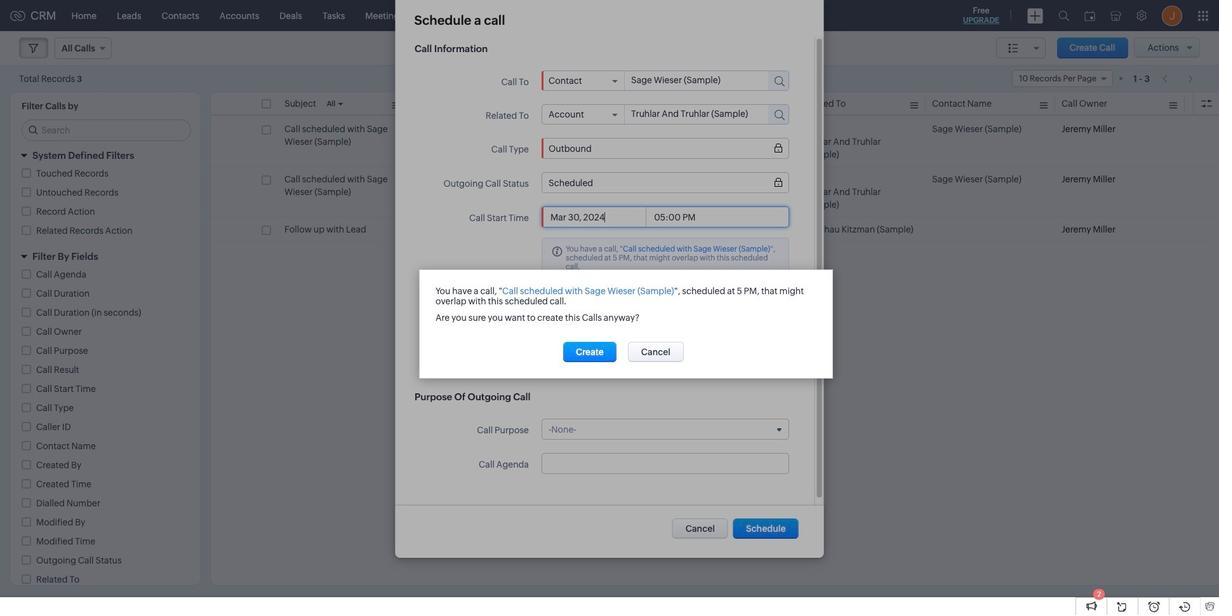 Task type: describe. For each thing, give the bounding box(es) containing it.
search element
[[1052, 0, 1078, 31]]

hh:mm a text field
[[652, 212, 701, 222]]

calendar image
[[1085, 10, 1096, 21]]

create menu image
[[1028, 8, 1044, 23]]



Task type: vqa. For each thing, say whether or not it's contained in the screenshot.
Create Menu element at right top
yes



Task type: locate. For each thing, give the bounding box(es) containing it.
logo image
[[10, 10, 25, 21]]

profile element
[[1155, 0, 1191, 31]]

navigation
[[1157, 69, 1201, 88]]

row group
[[211, 117, 1219, 242]]

Search text field
[[22, 120, 191, 140]]

search image
[[1059, 10, 1070, 21]]

mmm d, yyyy text field
[[549, 212, 646, 222]]

create menu element
[[1020, 0, 1052, 31]]

None text field
[[625, 71, 757, 89], [625, 105, 761, 123], [549, 331, 782, 342], [625, 71, 757, 89], [625, 105, 761, 123], [549, 331, 782, 342]]

None button
[[564, 342, 617, 362], [628, 342, 684, 362], [673, 518, 729, 539], [734, 518, 799, 539], [564, 342, 617, 362], [628, 342, 684, 362], [673, 518, 729, 539], [734, 518, 799, 539]]

profile image
[[1163, 5, 1183, 26]]



